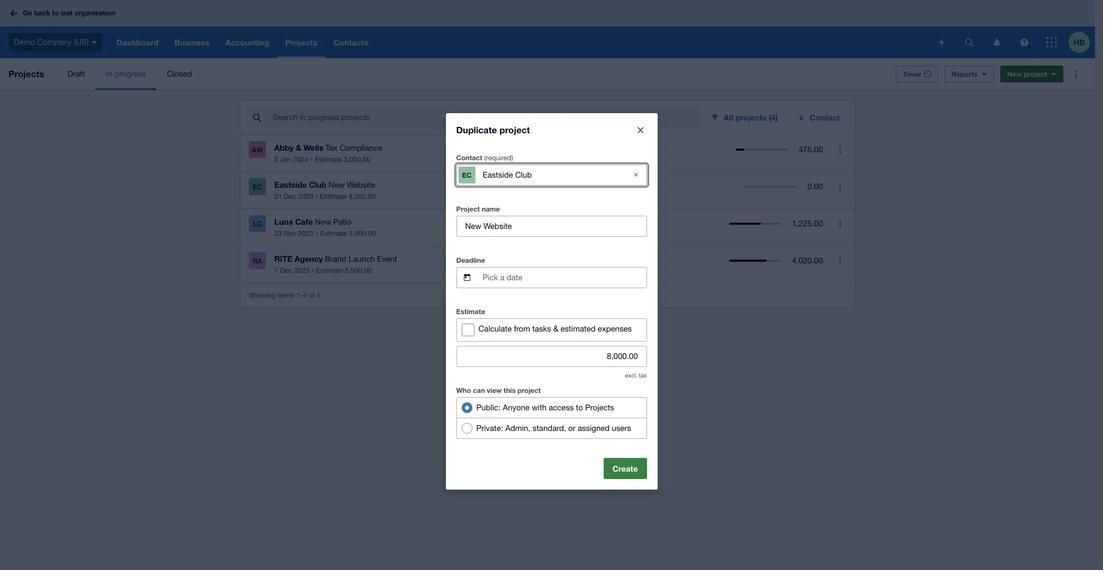 Task type: vqa. For each thing, say whether or not it's contained in the screenshot.


Task type: locate. For each thing, give the bounding box(es) containing it.
duplicate project dialog
[[446, 113, 658, 490]]

3,000.00
[[344, 156, 371, 164]]

estimate down brand
[[316, 267, 343, 275]]

1 horizontal spatial ec
[[462, 171, 472, 179]]

projects down demo
[[8, 68, 44, 79]]

2 vertical spatial new
[[315, 218, 331, 227]]

contact
[[810, 113, 840, 122], [456, 153, 482, 162]]

0 vertical spatial contact
[[810, 113, 840, 122]]

contact up 475.00
[[810, 113, 840, 122]]

new project
[[1007, 70, 1047, 78]]

estimate inside 'eastside club new website 21 dec 2023 • estimate 8,000.00'
[[320, 193, 347, 201]]

1 vertical spatial new
[[329, 181, 345, 190]]

contact (required)
[[456, 153, 513, 162]]

1 horizontal spatial contact
[[810, 113, 840, 122]]

compliance
[[340, 144, 382, 153]]

3
[[274, 156, 278, 164]]

0 vertical spatial 2023
[[298, 193, 313, 201]]

0 vertical spatial dec
[[284, 193, 296, 201]]

0 vertical spatial ec
[[462, 171, 472, 179]]

public:
[[476, 403, 501, 412]]

excl.
[[625, 373, 637, 379]]

• right 2024
[[311, 156, 313, 164]]

Project name field
[[457, 216, 646, 236]]

tax
[[326, 144, 338, 153]]

showing items 1-4 of 4
[[249, 292, 320, 299]]

estimate down club
[[320, 193, 347, 201]]

calculate
[[479, 324, 512, 333]]

create
[[613, 464, 638, 474]]

organisation
[[74, 9, 115, 17]]

2023 down agency
[[294, 267, 310, 275]]

1 horizontal spatial to
[[576, 403, 583, 412]]

1 vertical spatial to
[[576, 403, 583, 412]]

• inside luna cafe new patio 23 nov 2023 • estimate 2,000.00
[[316, 230, 318, 238]]

2 4 from the left
[[316, 292, 320, 299]]

ec left eastside
[[253, 183, 262, 191]]

new
[[1007, 70, 1022, 78], [329, 181, 345, 190], [315, 218, 331, 227]]

patio
[[333, 218, 351, 227]]

in progress
[[106, 69, 146, 78]]

new for luna cafe
[[315, 218, 331, 227]]

0 horizontal spatial projects
[[8, 68, 44, 79]]

new right reports popup button
[[1007, 70, 1022, 78]]

expenses
[[598, 324, 632, 333]]

2 vertical spatial 2023
[[294, 267, 310, 275]]

hb banner
[[0, 0, 1095, 58]]

abby & wells tax compliance 3 jan 2024 • estimate 3,000.00
[[274, 143, 382, 164]]

svg image
[[993, 38, 1000, 46], [1020, 38, 1028, 46], [91, 41, 97, 44]]

demo
[[14, 37, 35, 46]]

• up agency
[[316, 230, 318, 238]]

cafe
[[295, 217, 313, 227]]

1-
[[296, 292, 303, 299]]

Deadline field
[[482, 268, 646, 288]]

draft
[[67, 69, 85, 78]]

to
[[52, 9, 59, 17], [576, 403, 583, 412]]

new right club
[[329, 181, 345, 190]]

1 vertical spatial &
[[553, 324, 558, 333]]

eastside
[[274, 180, 307, 190]]

dec right 7
[[280, 267, 292, 275]]

with
[[532, 403, 547, 412]]

new inside luna cafe new patio 23 nov 2023 • estimate 2,000.00
[[315, 218, 331, 227]]

svg image
[[10, 10, 17, 17], [1047, 37, 1057, 48], [965, 38, 973, 46], [938, 39, 945, 46]]

1 vertical spatial contact
[[456, 153, 482, 162]]

0 horizontal spatial ec
[[253, 183, 262, 191]]

4 right the of
[[316, 292, 320, 299]]

dec right 21
[[284, 193, 296, 201]]

0 horizontal spatial contact
[[456, 153, 482, 162]]

estimate down tax
[[315, 156, 342, 164]]

1 vertical spatial projects
[[585, 403, 614, 412]]

• inside rite agency brand launch event 7 dec 2023 • estimate 5,500.00
[[312, 267, 314, 275]]

1 horizontal spatial projects
[[585, 403, 614, 412]]

projects up assigned
[[585, 403, 614, 412]]

luna cafe new patio 23 nov 2023 • estimate 2,000.00
[[274, 217, 376, 238]]

project
[[1024, 70, 1047, 78], [500, 124, 530, 135], [518, 386, 541, 395]]

club
[[309, 180, 327, 190]]

project for new project
[[1024, 70, 1047, 78]]

contact for contact (required)
[[456, 153, 482, 162]]

go
[[23, 9, 32, 17]]

4
[[303, 292, 307, 299], [316, 292, 320, 299]]

contact inside popup button
[[810, 113, 840, 122]]

4 left the of
[[303, 292, 307, 299]]

this
[[504, 386, 516, 395]]

estimate inside luna cafe new patio 23 nov 2023 • estimate 2,000.00
[[320, 230, 347, 238]]

0 horizontal spatial svg image
[[91, 41, 97, 44]]

1 horizontal spatial 4
[[316, 292, 320, 299]]

admin,
[[505, 424, 530, 433]]

0 vertical spatial to
[[52, 9, 59, 17]]

to right access
[[576, 403, 583, 412]]

•
[[311, 156, 313, 164], [316, 193, 318, 201], [316, 230, 318, 238], [312, 267, 314, 275]]

2023
[[298, 193, 313, 201], [298, 230, 314, 238], [294, 267, 310, 275]]

group inside duplicate project dialog
[[456, 397, 647, 439]]

projects
[[8, 68, 44, 79], [585, 403, 614, 412]]

reports
[[951, 70, 978, 78]]

contact inside duplicate project dialog
[[456, 153, 482, 162]]

estimate down patio
[[320, 230, 347, 238]]

2023 down cafe
[[298, 230, 314, 238]]

• down club
[[316, 193, 318, 201]]

1 horizontal spatial &
[[553, 324, 558, 333]]

2024
[[293, 156, 308, 164]]

project inside popup button
[[1024, 70, 1047, 78]]

svg image up "new project" at the right top
[[1020, 38, 1028, 46]]

0 vertical spatial new
[[1007, 70, 1022, 78]]

& inside duplicate project dialog
[[553, 324, 558, 333]]

timer button
[[896, 66, 938, 83]]

projects
[[736, 113, 767, 122]]

to left last
[[52, 9, 59, 17]]

2023 for cafe
[[298, 230, 314, 238]]

go back to last organisation
[[23, 9, 115, 17]]

timer
[[903, 70, 922, 78]]

2023 inside luna cafe new patio 23 nov 2023 • estimate 2,000.00
[[298, 230, 314, 238]]

can
[[473, 386, 485, 395]]

clear image
[[626, 164, 647, 186]]

duplicate project
[[456, 124, 530, 135]]

svg image right (us)
[[91, 41, 97, 44]]

new right cafe
[[315, 218, 331, 227]]

2023 down club
[[298, 193, 313, 201]]

0.00
[[808, 182, 823, 191]]

access
[[549, 403, 574, 412]]

2 horizontal spatial svg image
[[1020, 38, 1028, 46]]

0 horizontal spatial to
[[52, 9, 59, 17]]

back
[[34, 9, 50, 17]]

demo company (us)
[[14, 37, 89, 46]]

tasks
[[532, 324, 551, 333]]

estimate inside rite agency brand launch event 7 dec 2023 • estimate 5,500.00
[[316, 267, 343, 275]]

2 vertical spatial project
[[518, 386, 541, 395]]

0 vertical spatial project
[[1024, 70, 1047, 78]]

dec inside 'eastside club new website 21 dec 2023 • estimate 8,000.00'
[[284, 193, 296, 201]]

closed link
[[156, 58, 203, 90]]

group containing public: anyone with access to projects
[[456, 397, 647, 439]]

0 vertical spatial projects
[[8, 68, 44, 79]]

1 vertical spatial 2023
[[298, 230, 314, 238]]

& up 2024
[[296, 143, 301, 153]]

in
[[106, 69, 112, 78]]

• down agency
[[312, 267, 314, 275]]

1 vertical spatial ec
[[253, 183, 262, 191]]

all projects (4)
[[724, 113, 778, 122]]

ec
[[462, 171, 472, 179], [253, 183, 262, 191]]

1 vertical spatial dec
[[280, 267, 292, 275]]

draft link
[[57, 58, 95, 90]]

& right tasks
[[553, 324, 558, 333]]

luna
[[274, 217, 293, 227]]

navigation
[[108, 26, 931, 58]]

1 4 from the left
[[303, 292, 307, 299]]

&
[[296, 143, 301, 153], [553, 324, 558, 333]]

calculate from tasks & estimated expenses
[[479, 324, 632, 333]]

svg image up reports popup button
[[993, 38, 1000, 46]]

go back to last organisation link
[[6, 4, 122, 23]]

2023 inside 'eastside club new website 21 dec 2023 • estimate 8,000.00'
[[298, 193, 313, 201]]

1 vertical spatial project
[[500, 124, 530, 135]]

contact down 'duplicate'
[[456, 153, 482, 162]]

new inside 'eastside club new website 21 dec 2023 • estimate 8,000.00'
[[329, 181, 345, 190]]

ec down contact (required)
[[462, 171, 472, 179]]

estimate up calculate
[[456, 307, 485, 316]]

abby
[[274, 143, 294, 153]]

0 horizontal spatial &
[[296, 143, 301, 153]]

dec
[[284, 193, 296, 201], [280, 267, 292, 275]]

assigned
[[578, 424, 610, 433]]

project name
[[456, 205, 500, 213]]

0 vertical spatial &
[[296, 143, 301, 153]]

of
[[308, 292, 314, 299]]

0 horizontal spatial 4
[[303, 292, 307, 299]]

group
[[456, 397, 647, 439]]



Task type: describe. For each thing, give the bounding box(es) containing it.
23
[[274, 230, 282, 238]]

wells
[[303, 143, 323, 153]]

• inside abby & wells tax compliance 3 jan 2024 • estimate 3,000.00
[[311, 156, 313, 164]]

project
[[456, 205, 480, 213]]

hb button
[[1069, 26, 1095, 58]]

• inside 'eastside club new website 21 dec 2023 • estimate 8,000.00'
[[316, 193, 318, 201]]

21
[[274, 193, 282, 201]]

website
[[347, 181, 375, 190]]

eastside club new website 21 dec 2023 • estimate 8,000.00
[[274, 180, 376, 201]]

dec inside rite agency brand launch event 7 dec 2023 • estimate 5,500.00
[[280, 267, 292, 275]]

to inside group
[[576, 403, 583, 412]]

users
[[612, 424, 631, 433]]

showing
[[249, 292, 276, 299]]

tax
[[639, 373, 647, 379]]

jan
[[280, 156, 291, 164]]

project for duplicate project
[[500, 124, 530, 135]]

brand
[[325, 255, 346, 264]]

projects inside duplicate project dialog
[[585, 403, 614, 412]]

who
[[456, 386, 471, 395]]

excl. tax
[[625, 373, 647, 379]]

5,500.00
[[345, 267, 372, 275]]

progress
[[115, 69, 146, 78]]

hb
[[1074, 37, 1085, 47]]

standard,
[[533, 424, 566, 433]]

from
[[514, 324, 530, 333]]

event
[[377, 255, 397, 264]]

(required)
[[484, 154, 513, 162]]

estimate inside abby & wells tax compliance 3 jan 2024 • estimate 3,000.00
[[315, 156, 342, 164]]

ec inside dialog
[[462, 171, 472, 179]]

launch
[[349, 255, 375, 264]]

aw
[[252, 146, 263, 154]]

contact for contact
[[810, 113, 840, 122]]

in progress link
[[95, 58, 156, 90]]

e.g. 10,000.00 field
[[457, 347, 646, 367]]

new inside popup button
[[1007, 70, 1022, 78]]

rite
[[274, 254, 292, 264]]

all
[[724, 113, 733, 122]]

all projects (4) button
[[704, 107, 786, 128]]

or
[[568, 424, 576, 433]]

closed
[[167, 69, 192, 78]]

name
[[482, 205, 500, 213]]

2,000.00
[[349, 230, 376, 238]]

view
[[487, 386, 502, 395]]

close button
[[630, 119, 651, 141]]

4,020.00
[[792, 256, 823, 265]]

demo company (us) button
[[0, 26, 108, 58]]

duplicate
[[456, 124, 497, 135]]

reports button
[[945, 66, 994, 83]]

contact button
[[791, 107, 848, 128]]

svg image inside the go back to last organisation link
[[10, 10, 17, 17]]

close image
[[637, 127, 644, 133]]

to inside the hb banner
[[52, 9, 59, 17]]

(us)
[[74, 37, 89, 46]]

2023 inside rite agency brand launch event 7 dec 2023 • estimate 5,500.00
[[294, 267, 310, 275]]

new project button
[[1000, 66, 1063, 83]]

create button
[[604, 458, 647, 480]]

estimated
[[561, 324, 596, 333]]

Search in progress projects search field
[[272, 108, 700, 128]]

company
[[37, 37, 72, 46]]

ra
[[253, 257, 262, 265]]

475.00
[[799, 145, 823, 154]]

rite agency brand launch event 7 dec 2023 • estimate 5,500.00
[[274, 254, 397, 275]]

1,225.00
[[792, 219, 823, 228]]

estimate inside duplicate project dialog
[[456, 307, 485, 316]]

Find or create a contact field
[[482, 165, 622, 185]]

1 horizontal spatial svg image
[[993, 38, 1000, 46]]

(4)
[[769, 113, 778, 122]]

2023 for club
[[298, 193, 313, 201]]

8,000.00
[[349, 193, 376, 201]]

nov
[[284, 230, 296, 238]]

public: anyone with access to projects
[[476, 403, 614, 412]]

last
[[61, 9, 72, 17]]

lc
[[253, 220, 262, 228]]

deadline
[[456, 256, 485, 265]]

navigation inside the hb banner
[[108, 26, 931, 58]]

agency
[[295, 254, 323, 264]]

items
[[278, 292, 294, 299]]

anyone
[[503, 403, 530, 412]]

who can view this project
[[456, 386, 541, 395]]

svg image inside demo company (us) popup button
[[91, 41, 97, 44]]

& inside abby & wells tax compliance 3 jan 2024 • estimate 3,000.00
[[296, 143, 301, 153]]

7
[[274, 267, 278, 275]]

new for eastside club
[[329, 181, 345, 190]]



